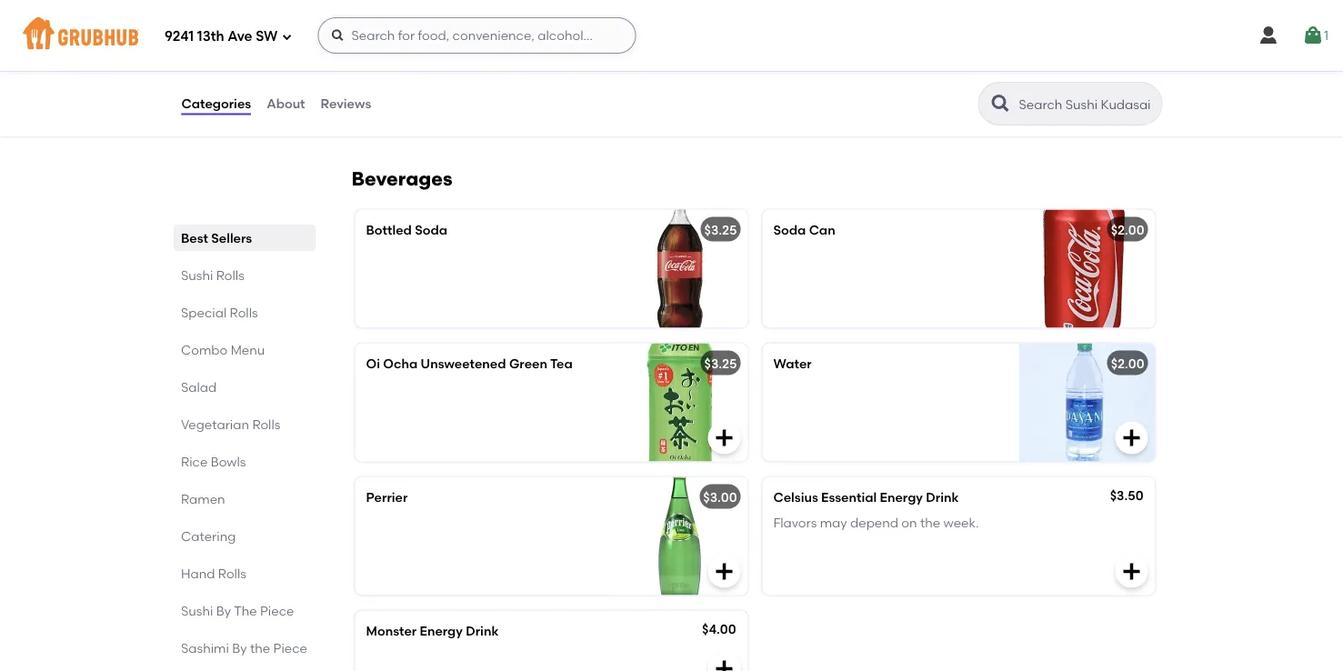 Task type: describe. For each thing, give the bounding box(es) containing it.
green
[[509, 356, 548, 371]]

Search for food, convenience, alcohol... search field
[[318, 17, 636, 54]]

soda can
[[774, 222, 836, 237]]

may
[[820, 515, 848, 530]]

reviews button
[[320, 71, 372, 136]]

0 horizontal spatial energy
[[420, 623, 463, 638]]

13th
[[197, 28, 224, 45]]

best sellers
[[181, 230, 252, 245]]

water
[[774, 356, 812, 371]]

sushi by the piece tab
[[181, 601, 308, 620]]

0 vertical spatial the
[[921, 515, 941, 530]]

combo
[[181, 341, 227, 357]]

bottled soda
[[366, 222, 448, 237]]

salad
[[181, 379, 216, 394]]

rolls for hand rolls
[[218, 565, 246, 581]]

search icon image
[[990, 93, 1012, 115]]

catering tab
[[181, 526, 308, 545]]

0 vertical spatial drink
[[926, 489, 959, 505]]

rolls for special rolls
[[229, 304, 258, 320]]

on
[[902, 515, 918, 530]]

piece for sashimi by the piece
[[273, 640, 307, 655]]

beverages
[[352, 167, 453, 190]]

hand rolls
[[181, 565, 246, 581]]

bottled soda image
[[612, 210, 748, 328]]

ave
[[228, 28, 253, 45]]

steamed rice
[[366, 23, 453, 38]]

ramen tab
[[181, 489, 308, 508]]

rolls for vegetarian rolls
[[252, 416, 280, 432]]

by for the
[[216, 603, 231, 618]]

week.
[[944, 515, 979, 530]]

special
[[181, 304, 226, 320]]

vegetarian rolls
[[181, 416, 280, 432]]

by for the
[[232, 640, 247, 655]]

sashimi by the piece
[[181, 640, 307, 655]]

ocha
[[383, 356, 418, 371]]

$3.25 for bottled soda
[[705, 222, 737, 237]]

monster
[[366, 623, 417, 638]]

sellers
[[211, 230, 252, 245]]

best sellers tab
[[181, 228, 308, 247]]

rice inside steamed rice button
[[426, 23, 453, 38]]

vegetarian rolls tab
[[181, 414, 308, 433]]

flavors
[[774, 515, 817, 530]]

ramen
[[181, 491, 225, 506]]

tea
[[550, 356, 573, 371]]

sushi for sushi by the piece
[[181, 603, 213, 618]]

can
[[809, 222, 836, 237]]

sw
[[256, 28, 278, 45]]

essential
[[822, 489, 877, 505]]

1 button
[[1303, 19, 1329, 52]]

perrier image
[[612, 477, 748, 595]]

water image
[[1019, 343, 1156, 462]]

svg image inside 1 button
[[1303, 25, 1324, 46]]

vegetarian
[[181, 416, 249, 432]]

hand
[[181, 565, 215, 581]]

celsius
[[774, 489, 818, 505]]

catering
[[181, 528, 235, 543]]

reviews
[[321, 96, 371, 111]]



Task type: locate. For each thing, give the bounding box(es) containing it.
sushi
[[181, 267, 213, 282], [181, 603, 213, 618]]

combo menu
[[181, 341, 264, 357]]

0 horizontal spatial rice
[[181, 453, 207, 469]]

1 vertical spatial $3.25
[[705, 356, 737, 371]]

rolls right hand
[[218, 565, 246, 581]]

sushi inside tab
[[181, 603, 213, 618]]

hand rolls tab
[[181, 563, 308, 583]]

1 vertical spatial the
[[250, 640, 270, 655]]

soda left can
[[774, 222, 806, 237]]

$2.00 for soda can
[[1111, 222, 1145, 237]]

by inside sushi by the piece tab
[[216, 603, 231, 618]]

sushi inside 'tab'
[[181, 267, 213, 282]]

0 vertical spatial sushi
[[181, 267, 213, 282]]

1 sushi from the top
[[181, 267, 213, 282]]

$2.00 for water
[[1111, 356, 1145, 371]]

combo menu tab
[[181, 340, 308, 359]]

piece down sushi by the piece tab
[[273, 640, 307, 655]]

sashimi by the piece tab
[[181, 638, 308, 657]]

sushi down best
[[181, 267, 213, 282]]

0 vertical spatial by
[[216, 603, 231, 618]]

oi ocha unsweetened green tea
[[366, 356, 573, 371]]

rice left bowls
[[181, 453, 207, 469]]

rice bowls
[[181, 453, 246, 469]]

special rolls
[[181, 304, 258, 320]]

main navigation navigation
[[0, 0, 1344, 71]]

oi
[[366, 356, 380, 371]]

sushi by the piece
[[181, 603, 294, 618]]

$3.25 left soda can
[[705, 222, 737, 237]]

steamed rice image
[[612, 10, 748, 129]]

1 soda from the left
[[415, 222, 448, 237]]

1 horizontal spatial rice
[[426, 23, 453, 38]]

steamed
[[366, 23, 423, 38]]

soda can image
[[1019, 210, 1156, 328]]

sushi rolls tab
[[181, 265, 308, 284]]

piece
[[260, 603, 294, 618], [273, 640, 307, 655]]

categories
[[181, 96, 251, 111]]

0 horizontal spatial the
[[250, 640, 270, 655]]

rolls down sellers
[[216, 267, 244, 282]]

1 vertical spatial drink
[[466, 623, 499, 638]]

$3.00
[[703, 489, 737, 505]]

rolls inside tab
[[252, 416, 280, 432]]

1
[[1324, 28, 1329, 43]]

1 vertical spatial sushi
[[181, 603, 213, 618]]

by left the the
[[216, 603, 231, 618]]

unsweetened
[[421, 356, 506, 371]]

svg image
[[714, 561, 735, 582]]

by
[[216, 603, 231, 618], [232, 640, 247, 655]]

bottled
[[366, 222, 412, 237]]

svg image
[[1258, 25, 1280, 46], [1303, 25, 1324, 46], [331, 28, 345, 43], [282, 31, 292, 42], [1121, 94, 1143, 116], [714, 427, 735, 449], [1121, 427, 1143, 449], [1121, 561, 1143, 582], [714, 658, 735, 671]]

$3.25
[[705, 222, 737, 237], [705, 356, 737, 371]]

rolls up "rice bowls" tab
[[252, 416, 280, 432]]

rice
[[426, 23, 453, 38], [181, 453, 207, 469]]

1 vertical spatial piece
[[273, 640, 307, 655]]

sushi down hand
[[181, 603, 213, 618]]

energy
[[880, 489, 923, 505], [420, 623, 463, 638]]

drink
[[926, 489, 959, 505], [466, 623, 499, 638]]

$4.00
[[702, 621, 736, 637]]

1 horizontal spatial the
[[921, 515, 941, 530]]

sushi rolls
[[181, 267, 244, 282]]

by inside sashimi by the piece tab
[[232, 640, 247, 655]]

rice inside "rice bowls" tab
[[181, 453, 207, 469]]

1 vertical spatial $2.00
[[1111, 356, 1145, 371]]

the inside tab
[[250, 640, 270, 655]]

the
[[921, 515, 941, 530], [250, 640, 270, 655]]

0 vertical spatial energy
[[880, 489, 923, 505]]

$2.00
[[1111, 222, 1145, 237], [1111, 356, 1145, 371]]

1 vertical spatial rice
[[181, 453, 207, 469]]

soda
[[415, 222, 448, 237], [774, 222, 806, 237]]

0 vertical spatial rice
[[426, 23, 453, 38]]

0 horizontal spatial drink
[[466, 623, 499, 638]]

bowls
[[210, 453, 246, 469]]

0 vertical spatial $3.25
[[705, 222, 737, 237]]

special rolls tab
[[181, 302, 308, 321]]

best
[[181, 230, 208, 245]]

piece right the the
[[260, 603, 294, 618]]

piece for sushi by the piece
[[260, 603, 294, 618]]

sushi for sushi rolls
[[181, 267, 213, 282]]

$3.25 for oi ocha unsweetened green tea
[[705, 356, 737, 371]]

9241
[[165, 28, 194, 45]]

energy up on
[[880, 489, 923, 505]]

about
[[267, 96, 305, 111]]

2 sushi from the top
[[181, 603, 213, 618]]

rolls
[[216, 267, 244, 282], [229, 304, 258, 320], [252, 416, 280, 432], [218, 565, 246, 581]]

steamed rice button
[[355, 10, 748, 129]]

2 $2.00 from the top
[[1111, 356, 1145, 371]]

Search Sushi Kudasai search field
[[1017, 96, 1157, 113]]

2 soda from the left
[[774, 222, 806, 237]]

$3.25 left water
[[705, 356, 737, 371]]

1 vertical spatial energy
[[420, 623, 463, 638]]

the
[[234, 603, 257, 618]]

flavors may depend on the week.
[[774, 515, 979, 530]]

1 $2.00 from the top
[[1111, 222, 1145, 237]]

0 vertical spatial $2.00
[[1111, 222, 1145, 237]]

the right on
[[921, 515, 941, 530]]

0 horizontal spatial soda
[[415, 222, 448, 237]]

monster energy drink
[[366, 623, 499, 638]]

1 horizontal spatial drink
[[926, 489, 959, 505]]

soda right bottled on the left top of the page
[[415, 222, 448, 237]]

rice right "steamed"
[[426, 23, 453, 38]]

rolls for sushi rolls
[[216, 267, 244, 282]]

sashimi
[[181, 640, 229, 655]]

1 vertical spatial by
[[232, 640, 247, 655]]

rolls inside 'tab'
[[216, 267, 244, 282]]

celsius essential energy drink
[[774, 489, 959, 505]]

the down the the
[[250, 640, 270, 655]]

categories button
[[181, 71, 252, 136]]

menu
[[230, 341, 264, 357]]

drink up week.
[[926, 489, 959, 505]]

1 horizontal spatial energy
[[880, 489, 923, 505]]

$3.50
[[1110, 487, 1144, 503]]

1 horizontal spatial soda
[[774, 222, 806, 237]]

9241 13th ave sw
[[165, 28, 278, 45]]

rolls down sushi rolls 'tab'
[[229, 304, 258, 320]]

energy right monster
[[420, 623, 463, 638]]

0 horizontal spatial by
[[216, 603, 231, 618]]

depend
[[851, 515, 899, 530]]

salad tab
[[181, 377, 308, 396]]

oi ocha unsweetened green tea image
[[612, 343, 748, 462]]

perrier
[[366, 489, 408, 505]]

by right sashimi
[[232, 640, 247, 655]]

1 $3.25 from the top
[[705, 222, 737, 237]]

2 $3.25 from the top
[[705, 356, 737, 371]]

rice bowls tab
[[181, 452, 308, 471]]

0 vertical spatial piece
[[260, 603, 294, 618]]

about button
[[266, 71, 306, 136]]

drink right monster
[[466, 623, 499, 638]]

1 horizontal spatial by
[[232, 640, 247, 655]]



Task type: vqa. For each thing, say whether or not it's contained in the screenshot.
(3)
no



